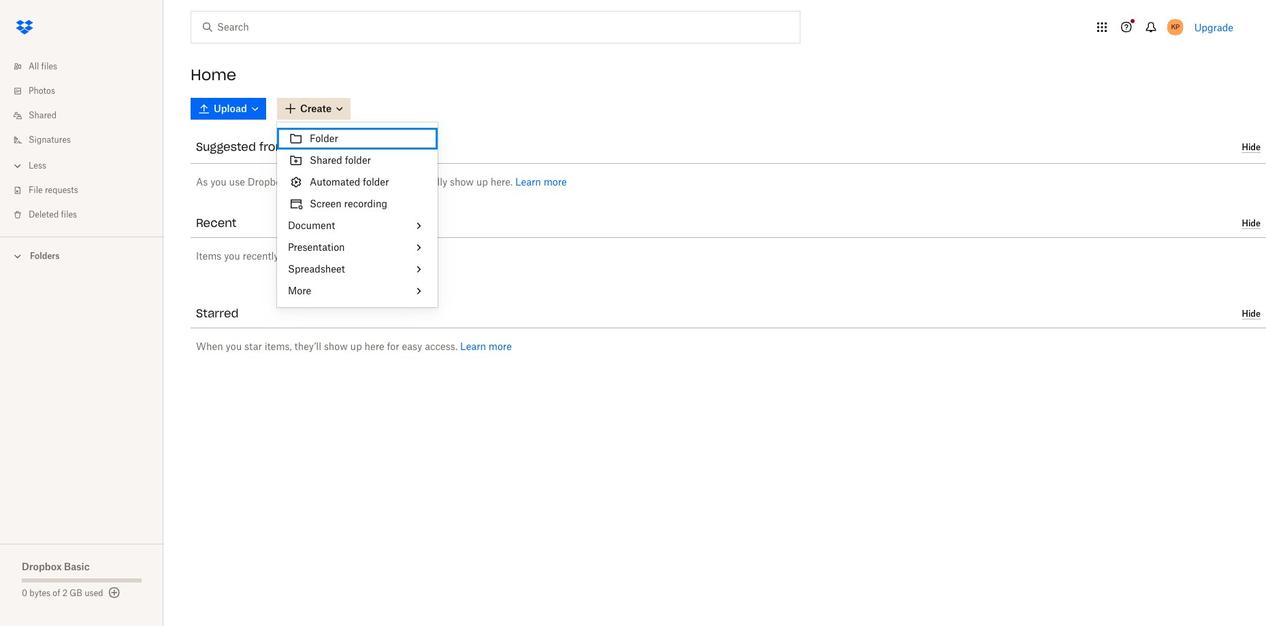Task type: locate. For each thing, give the bounding box(es) containing it.
used
[[85, 589, 103, 599]]

show right automatically
[[450, 176, 474, 188]]

suggested
[[196, 140, 256, 154]]

folders
[[30, 251, 60, 261]]

document menu item
[[277, 215, 438, 237]]

shared folder
[[310, 155, 371, 166]]

you right the items
[[224, 251, 240, 262]]

presentation menu item
[[277, 237, 438, 259]]

0 horizontal spatial here.
[[356, 251, 378, 262]]

when
[[196, 341, 223, 353]]

1 vertical spatial here.
[[356, 251, 378, 262]]

0 vertical spatial folder
[[345, 155, 371, 166]]

screen recording
[[310, 198, 387, 210]]

1 vertical spatial files
[[61, 210, 77, 220]]

1 horizontal spatial files
[[61, 210, 77, 220]]

screen
[[310, 198, 342, 210]]

star
[[244, 341, 262, 353]]

1 vertical spatial you
[[224, 251, 240, 262]]

you for recent
[[224, 251, 240, 262]]

0 vertical spatial show
[[450, 176, 474, 188]]

1 vertical spatial folder
[[363, 176, 389, 188]]

items,
[[265, 341, 292, 353]]

2
[[62, 589, 67, 599]]

2 horizontal spatial more
[[544, 176, 567, 188]]

files inside all files link
[[41, 61, 57, 71]]

home
[[191, 65, 236, 84]]

of
[[53, 589, 60, 599]]

0 vertical spatial up
[[476, 176, 488, 188]]

shared inside menu item
[[310, 155, 342, 166]]

learn
[[515, 176, 541, 188], [381, 251, 407, 262], [460, 341, 486, 353]]

1 vertical spatial learn
[[381, 251, 407, 262]]

files inside the deleted files link
[[61, 210, 77, 220]]

shared link
[[11, 103, 163, 128]]

bytes
[[29, 589, 50, 599]]

main content
[[191, 95, 1266, 627]]

automated
[[310, 176, 360, 188]]

files
[[41, 61, 57, 71], [61, 210, 77, 220]]

you right as
[[210, 176, 227, 188]]

all files
[[29, 61, 57, 71]]

files for deleted files
[[61, 210, 77, 220]]

1 horizontal spatial learn more link
[[460, 341, 512, 353]]

suggested from your activity
[[196, 140, 361, 154]]

file requests
[[29, 185, 78, 195]]

less
[[29, 161, 46, 171]]

1 horizontal spatial shared
[[310, 155, 342, 166]]

1 vertical spatial up
[[342, 251, 354, 262]]

automatically
[[386, 176, 447, 188]]

activity
[[319, 140, 361, 154]]

0 vertical spatial learn
[[515, 176, 541, 188]]

deleted files
[[29, 210, 77, 220]]

folder up the recording
[[363, 176, 389, 188]]

up right automatically
[[476, 176, 488, 188]]

2 vertical spatial show
[[324, 341, 348, 353]]

list
[[0, 46, 163, 237]]

you
[[210, 176, 227, 188], [224, 251, 240, 262], [226, 341, 242, 353]]

1 vertical spatial more
[[409, 251, 433, 262]]

1 horizontal spatial here.
[[491, 176, 513, 188]]

learn more link for starred
[[460, 341, 512, 353]]

shared down 'photos'
[[29, 110, 57, 120]]

2 vertical spatial more
[[489, 341, 512, 353]]

0 vertical spatial shared
[[29, 110, 57, 120]]

all files link
[[11, 54, 163, 79]]

up down 'document' menu item
[[342, 251, 354, 262]]

access.
[[425, 341, 458, 353]]

folder menu item
[[277, 128, 438, 150]]

shared inside 'list'
[[29, 110, 57, 120]]

folder
[[310, 133, 338, 144]]

photos link
[[11, 79, 163, 103]]

starred
[[196, 307, 239, 321]]

2 vertical spatial learn more link
[[460, 341, 512, 353]]

they'll
[[294, 341, 321, 353]]

here.
[[491, 176, 513, 188], [356, 251, 378, 262]]

1 vertical spatial shared
[[310, 155, 342, 166]]

you left star on the bottom of the page
[[226, 341, 242, 353]]

0 vertical spatial files
[[41, 61, 57, 71]]

1 horizontal spatial more
[[489, 341, 512, 353]]

learn more link
[[515, 176, 567, 188], [381, 251, 433, 262], [460, 341, 512, 353]]

requests
[[45, 185, 78, 195]]

viewed
[[281, 251, 313, 262]]

0 vertical spatial more
[[544, 176, 567, 188]]

shared for shared
[[29, 110, 57, 120]]

files right all
[[41, 61, 57, 71]]

1 horizontal spatial learn
[[460, 341, 486, 353]]

show
[[450, 176, 474, 188], [316, 251, 340, 262], [324, 341, 348, 353]]

0 horizontal spatial more
[[409, 251, 433, 262]]

2 horizontal spatial learn
[[515, 176, 541, 188]]

0 horizontal spatial learn more link
[[381, 251, 433, 262]]

2 vertical spatial learn
[[460, 341, 486, 353]]

items you recently viewed show up here. learn more
[[196, 251, 433, 262]]

folder for shared folder
[[345, 155, 371, 166]]

1 vertical spatial learn more link
[[381, 251, 433, 262]]

0 vertical spatial learn more link
[[515, 176, 567, 188]]

show up the spreadsheet
[[316, 251, 340, 262]]

up
[[476, 176, 488, 188], [342, 251, 354, 262], [350, 341, 362, 353]]

more
[[544, 176, 567, 188], [409, 251, 433, 262], [489, 341, 512, 353]]

screen recording menu item
[[277, 193, 438, 215]]

0 horizontal spatial learn
[[381, 251, 407, 262]]

0 horizontal spatial files
[[41, 61, 57, 71]]

file requests link
[[11, 178, 163, 203]]

recently
[[243, 251, 279, 262]]

signatures link
[[11, 128, 163, 152]]

files right deleted
[[61, 210, 77, 220]]

up left here
[[350, 341, 362, 353]]

0 horizontal spatial shared
[[29, 110, 57, 120]]

shared down "activity"
[[310, 155, 342, 166]]

0
[[22, 589, 27, 599]]

folder
[[345, 155, 371, 166], [363, 176, 389, 188]]

shared
[[29, 110, 57, 120], [310, 155, 342, 166]]

folder down folder menu item at the left top
[[345, 155, 371, 166]]

show right they'll
[[324, 341, 348, 353]]

gb
[[70, 589, 82, 599]]

2 vertical spatial you
[[226, 341, 242, 353]]



Task type: describe. For each thing, give the bounding box(es) containing it.
photos
[[29, 86, 55, 96]]

2 horizontal spatial learn more link
[[515, 176, 567, 188]]

signatures
[[29, 135, 71, 145]]

presentation
[[288, 242, 345, 253]]

from
[[259, 140, 286, 154]]

folder for automated folder
[[363, 176, 389, 188]]

basic
[[64, 562, 90, 573]]

spreadsheet
[[288, 263, 345, 275]]

folders button
[[0, 246, 163, 266]]

0 vertical spatial here.
[[491, 176, 513, 188]]

more menu item
[[277, 280, 438, 302]]

0 vertical spatial you
[[210, 176, 227, 188]]

dropbox image
[[11, 14, 38, 41]]

your
[[290, 140, 315, 154]]

will
[[368, 176, 384, 188]]

for
[[387, 341, 399, 353]]

document
[[288, 220, 335, 231]]

upgrade link
[[1194, 21, 1233, 33]]

file
[[29, 185, 43, 195]]

learn more link for recent
[[381, 251, 433, 262]]

easy
[[402, 341, 422, 353]]

you for starred
[[226, 341, 242, 353]]

1 vertical spatial show
[[316, 251, 340, 262]]

files for all files
[[41, 61, 57, 71]]

automated folder menu item
[[277, 172, 438, 193]]

shared for shared folder
[[310, 155, 342, 166]]

automated folder
[[310, 176, 389, 188]]

deleted
[[29, 210, 59, 220]]

as
[[196, 176, 208, 188]]

spreadsheet menu item
[[277, 259, 438, 280]]

as you use dropbox, suggested items will automatically show up here. learn more
[[196, 176, 567, 188]]

when you star items, they'll show up here for easy access. learn more
[[196, 341, 512, 353]]

more for access.
[[489, 341, 512, 353]]

main content containing suggested from your activity
[[191, 95, 1266, 627]]

2 vertical spatial up
[[350, 341, 362, 353]]

dropbox basic
[[22, 562, 90, 573]]

dropbox
[[22, 562, 62, 573]]

all
[[29, 61, 39, 71]]

less image
[[11, 159, 25, 173]]

here
[[365, 341, 384, 353]]

suggested
[[291, 176, 338, 188]]

items
[[196, 251, 221, 262]]

upgrade
[[1194, 21, 1233, 33]]

recording
[[344, 198, 387, 210]]

0 bytes of 2 gb used
[[22, 589, 103, 599]]

deleted files link
[[11, 203, 163, 227]]

more
[[288, 285, 311, 297]]

use
[[229, 176, 245, 188]]

get more space image
[[106, 585, 122, 602]]

list containing all files
[[0, 46, 163, 237]]

dropbox,
[[248, 176, 288, 188]]

learn for here.
[[515, 176, 541, 188]]

learn for access.
[[460, 341, 486, 353]]

shared folder menu item
[[277, 150, 438, 172]]

recent
[[196, 216, 236, 230]]

items
[[340, 176, 365, 188]]

more for here.
[[544, 176, 567, 188]]



Task type: vqa. For each thing, say whether or not it's contained in the screenshot.
leftmost HERE.
yes



